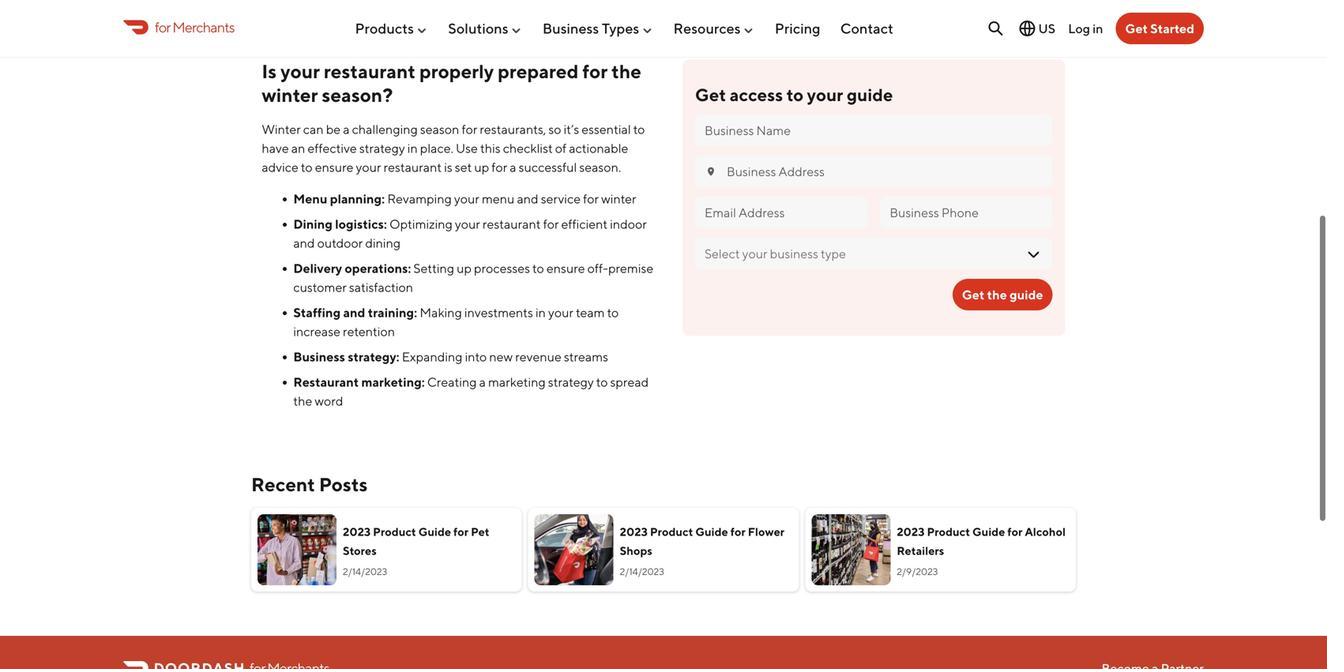 Task type: locate. For each thing, give the bounding box(es) containing it.
1 horizontal spatial 2023
[[620, 525, 648, 538]]

for down business types link
[[583, 60, 608, 83]]

strategy down streams
[[548, 375, 594, 390]]

to right processes
[[533, 261, 544, 276]]

satisfaction
[[349, 280, 413, 295]]

restaurant marketing:
[[293, 375, 425, 390]]

product for shops
[[650, 525, 693, 538]]

globe line image
[[1018, 19, 1037, 38]]

recent posts
[[251, 473, 368, 496]]

winter inside "is your restaurant properly prepared for the winter season?"
[[262, 84, 318, 106]]

retailers
[[897, 544, 944, 557]]

1 horizontal spatial business
[[543, 20, 599, 37]]

product
[[373, 525, 416, 538], [650, 525, 693, 538], [927, 525, 970, 538]]

be
[[326, 122, 341, 137]]

guide inside 2023 product guide for flower shops
[[695, 525, 728, 538]]

guide inside 2023 product guide for alcohol retailers
[[973, 525, 1005, 538]]

1 horizontal spatial the
[[612, 60, 641, 83]]

posts
[[319, 473, 368, 496]]

winter up indoor
[[601, 191, 636, 206]]

business types link
[[543, 14, 654, 43]]

ensure down effective
[[315, 160, 354, 175]]

1 horizontal spatial and
[[343, 305, 365, 320]]

2 horizontal spatial the
[[987, 287, 1007, 302]]

2/14/2023 down stores
[[343, 566, 387, 577]]

0 horizontal spatial business
[[293, 349, 345, 364]]

restaurant inside "is your restaurant properly prepared for the winter season?"
[[324, 60, 416, 83]]

2 2023 from the left
[[620, 525, 648, 538]]

0 horizontal spatial in
[[407, 141, 418, 156]]

get started button
[[1116, 13, 1204, 44]]

challenging
[[352, 122, 418, 137]]

in inside making investments in your team to increase retention
[[536, 305, 546, 320]]

guide left pet
[[418, 525, 451, 538]]

in right log
[[1093, 21, 1103, 36]]

0 vertical spatial strategy
[[359, 141, 405, 156]]

to right essential on the left top of page
[[633, 122, 645, 137]]

restaurant up season?
[[324, 60, 416, 83]]

is
[[262, 60, 277, 83]]

1 vertical spatial guide
[[1010, 287, 1043, 302]]

pet
[[471, 525, 490, 538]]

for down service
[[543, 217, 559, 232]]

0 vertical spatial business
[[543, 20, 599, 37]]

2 vertical spatial restaurant
[[483, 217, 541, 232]]

1 guide from the left
[[418, 525, 451, 538]]

winter can be a challenging season for restaurants, so it's essential to have an effective strategy in place. use this checklist of actionable advice to ensure your restaurant is set up for a successful season.
[[262, 122, 645, 175]]

for left pet
[[453, 525, 469, 538]]

the
[[612, 60, 641, 83], [987, 287, 1007, 302], [293, 394, 312, 409]]

0 horizontal spatial winter
[[262, 84, 318, 106]]

restaurant inside the winter can be a challenging season for restaurants, so it's essential to have an effective strategy in place. use this checklist of actionable advice to ensure your restaurant is set up for a successful season.
[[384, 160, 442, 175]]

can
[[303, 122, 324, 137]]

1 horizontal spatial guide
[[1010, 287, 1043, 302]]

guide left alcohol
[[973, 525, 1005, 538]]

0 vertical spatial and
[[517, 191, 539, 206]]

restaurant down place.
[[384, 160, 442, 175]]

product up retailers
[[927, 525, 970, 538]]

log in
[[1068, 21, 1103, 36]]

0 horizontal spatial guide
[[847, 85, 893, 105]]

delivery operations:
[[293, 261, 411, 276]]

for left alcohol
[[1008, 525, 1023, 538]]

0 vertical spatial ensure
[[315, 160, 354, 175]]

2 horizontal spatial get
[[1125, 21, 1148, 36]]

product inside 2023 product guide for flower shops
[[650, 525, 693, 538]]

1 vertical spatial the
[[987, 287, 1007, 302]]

in left place.
[[407, 141, 418, 156]]

2 horizontal spatial guide
[[973, 525, 1005, 538]]

guide
[[847, 85, 893, 105], [1010, 287, 1043, 302]]

dining
[[293, 217, 333, 232]]

product up stores
[[373, 525, 416, 538]]

and up retention
[[343, 305, 365, 320]]

business strategy: expanding into new revenue streams
[[293, 349, 608, 364]]

3 product from the left
[[927, 525, 970, 538]]

guide inside '2023 product guide for pet stores'
[[418, 525, 451, 538]]

your inside optimizing your restaurant for efficient indoor and outdoor dining
[[455, 217, 480, 232]]

0 vertical spatial the
[[612, 60, 641, 83]]

for inside 2023 product guide for alcohol retailers
[[1008, 525, 1023, 538]]

strategy inside 'creating a marketing strategy to spread the word'
[[548, 375, 594, 390]]

0 horizontal spatial guide
[[418, 525, 451, 538]]

2023 up retailers
[[897, 525, 925, 538]]

1 vertical spatial strategy
[[548, 375, 594, 390]]

2023 inside '2023 product guide for pet stores'
[[343, 525, 371, 538]]

1 horizontal spatial a
[[479, 375, 486, 390]]

for
[[155, 18, 170, 35], [583, 60, 608, 83], [462, 122, 477, 137], [492, 160, 507, 175], [583, 191, 599, 206], [543, 217, 559, 232], [453, 525, 469, 538], [731, 525, 746, 538], [1008, 525, 1023, 538]]

2 horizontal spatial product
[[927, 525, 970, 538]]

strategy down challenging
[[359, 141, 405, 156]]

properly
[[420, 60, 494, 83]]

and down dining on the top of the page
[[293, 236, 315, 251]]

0 horizontal spatial up
[[457, 261, 472, 276]]

2023
[[343, 525, 371, 538], [620, 525, 648, 538], [897, 525, 925, 538]]

stores
[[343, 544, 377, 557]]

restaurant down 'menu'
[[483, 217, 541, 232]]

restaurant
[[324, 60, 416, 83], [384, 160, 442, 175], [483, 217, 541, 232]]

strategy inside the winter can be a challenging season for restaurants, so it's essential to have an effective strategy in place. use this checklist of actionable advice to ensure your restaurant is set up for a successful season.
[[359, 141, 405, 156]]

to right 'team'
[[607, 305, 619, 320]]

contact
[[840, 20, 893, 37]]

a inside 'creating a marketing strategy to spread the word'
[[479, 375, 486, 390]]

0 horizontal spatial ensure
[[315, 160, 354, 175]]

1 2/14/2023 from the left
[[343, 566, 387, 577]]

ensure left off-
[[547, 261, 585, 276]]

the inside 'creating a marketing strategy to spread the word'
[[293, 394, 312, 409]]

0 horizontal spatial and
[[293, 236, 315, 251]]

for left flower
[[731, 525, 746, 538]]

2 vertical spatial a
[[479, 375, 486, 390]]

in right investments
[[536, 305, 546, 320]]

a down checklist
[[510, 160, 516, 175]]

a down into
[[479, 375, 486, 390]]

1 vertical spatial get
[[695, 85, 726, 105]]

1 horizontal spatial up
[[474, 160, 489, 175]]

and inside optimizing your restaurant for efficient indoor and outdoor dining
[[293, 236, 315, 251]]

woman behind counter of a pet store with doordash bags on counter image
[[258, 514, 337, 585]]

1 vertical spatial restaurant
[[384, 160, 442, 175]]

resources link
[[674, 14, 755, 43]]

restaurant inside optimizing your restaurant for efficient indoor and outdoor dining
[[483, 217, 541, 232]]

place.
[[420, 141, 453, 156]]

the inside "is your restaurant properly prepared for the winter season?"
[[612, 60, 641, 83]]

your down menu planning: revamping your menu and service for winter on the left
[[455, 217, 480, 232]]

1 vertical spatial winter
[[601, 191, 636, 206]]

1 vertical spatial a
[[510, 160, 516, 175]]

2 vertical spatial in
[[536, 305, 546, 320]]

2 product from the left
[[650, 525, 693, 538]]

resources
[[674, 20, 741, 37]]

1 vertical spatial up
[[457, 261, 472, 276]]

for inside optimizing your restaurant for efficient indoor and outdoor dining
[[543, 217, 559, 232]]

2/9/2023
[[897, 566, 938, 577]]

a
[[343, 122, 350, 137], [510, 160, 516, 175], [479, 375, 486, 390]]

for left merchants
[[155, 18, 170, 35]]

0 vertical spatial a
[[343, 122, 350, 137]]

get the guide
[[962, 287, 1043, 302]]

for inside '2023 product guide for pet stores'
[[453, 525, 469, 538]]

1 vertical spatial business
[[293, 349, 345, 364]]

ensure
[[315, 160, 354, 175], [547, 261, 585, 276]]

2023 inside 2023 product guide for alcohol retailers
[[897, 525, 925, 538]]

marketing
[[488, 375, 546, 390]]

3 guide from the left
[[973, 525, 1005, 538]]

your left 'menu'
[[454, 191, 479, 206]]

1 horizontal spatial get
[[962, 287, 985, 302]]

2 guide from the left
[[695, 525, 728, 538]]

0 horizontal spatial 2023
[[343, 525, 371, 538]]

business down increase
[[293, 349, 345, 364]]

product inside 2023 product guide for alcohol retailers
[[927, 525, 970, 538]]

1 horizontal spatial in
[[536, 305, 546, 320]]

1 vertical spatial in
[[407, 141, 418, 156]]

product inside '2023 product guide for pet stores'
[[373, 525, 416, 538]]

premise
[[608, 261, 654, 276]]

0 horizontal spatial strategy
[[359, 141, 405, 156]]

2 horizontal spatial 2023
[[897, 525, 925, 538]]

log
[[1068, 21, 1090, 36]]

0 horizontal spatial get
[[695, 85, 726, 105]]

0 vertical spatial guide
[[847, 85, 893, 105]]

solutions
[[448, 20, 508, 37]]

2023 up 'shops'
[[620, 525, 648, 538]]

in
[[1093, 21, 1103, 36], [407, 141, 418, 156], [536, 305, 546, 320]]

revenue
[[515, 349, 562, 364]]

up right set
[[474, 160, 489, 175]]

to left spread
[[596, 375, 608, 390]]

get inside button
[[962, 287, 985, 302]]

2023 up stores
[[343, 525, 371, 538]]

to right the access
[[787, 85, 804, 105]]

product up 'shops'
[[650, 525, 693, 538]]

guide for flower
[[695, 525, 728, 538]]

0 vertical spatial get
[[1125, 21, 1148, 36]]

get for get access to your guide
[[695, 85, 726, 105]]

1 horizontal spatial guide
[[695, 525, 728, 538]]

1 product from the left
[[373, 525, 416, 538]]

3 2023 from the left
[[897, 525, 925, 538]]

business types
[[543, 20, 639, 37]]

location pin image
[[705, 165, 717, 178]]

1 horizontal spatial ensure
[[547, 261, 585, 276]]

essential
[[582, 122, 631, 137]]

ensure inside the winter can be a challenging season for restaurants, so it's essential to have an effective strategy in place. use this checklist of actionable advice to ensure your restaurant is set up for a successful season.
[[315, 160, 354, 175]]

2 vertical spatial get
[[962, 287, 985, 302]]

up right "setting"
[[457, 261, 472, 276]]

2023 for 2023 product guide for pet stores
[[343, 525, 371, 538]]

0 horizontal spatial product
[[373, 525, 416, 538]]

2023 for 2023 product guide for alcohol retailers
[[897, 525, 925, 538]]

staffing and training:
[[293, 305, 420, 320]]

0 horizontal spatial the
[[293, 394, 312, 409]]

2 horizontal spatial in
[[1093, 21, 1103, 36]]

winter down is
[[262, 84, 318, 106]]

1 horizontal spatial winter
[[601, 191, 636, 206]]

an
[[291, 141, 305, 156]]

0 vertical spatial up
[[474, 160, 489, 175]]

log in link
[[1068, 21, 1103, 36]]

1 horizontal spatial product
[[650, 525, 693, 538]]

started
[[1150, 21, 1194, 36]]

guide
[[418, 525, 451, 538], [695, 525, 728, 538], [973, 525, 1005, 538]]

up
[[474, 160, 489, 175], [457, 261, 472, 276]]

restaurant
[[293, 375, 359, 390]]

efficient
[[561, 217, 608, 232]]

and right 'menu'
[[517, 191, 539, 206]]

product for stores
[[373, 525, 416, 538]]

products
[[355, 20, 414, 37]]

your right is
[[281, 60, 320, 83]]

business inside business types link
[[543, 20, 599, 37]]

business
[[543, 20, 599, 37], [293, 349, 345, 364]]

business left the types
[[543, 20, 599, 37]]

0 vertical spatial in
[[1093, 21, 1103, 36]]

to down an
[[301, 160, 313, 175]]

1 vertical spatial and
[[293, 236, 315, 251]]

2023 inside 2023 product guide for flower shops
[[620, 525, 648, 538]]

your left 'team'
[[548, 305, 574, 320]]

get for get started
[[1125, 21, 1148, 36]]

1 vertical spatial ensure
[[547, 261, 585, 276]]

so
[[549, 122, 561, 137]]

1 2023 from the left
[[343, 525, 371, 538]]

1 horizontal spatial 2/14/2023
[[620, 566, 664, 577]]

a right be
[[343, 122, 350, 137]]

0 horizontal spatial 2/14/2023
[[343, 566, 387, 577]]

2 2/14/2023 from the left
[[620, 566, 664, 577]]

effective
[[308, 141, 357, 156]]

0 vertical spatial winter
[[262, 84, 318, 106]]

guide left flower
[[695, 525, 728, 538]]

Business Name text field
[[705, 122, 1043, 139]]

0 vertical spatial restaurant
[[324, 60, 416, 83]]

marketing:
[[361, 375, 425, 390]]

ensure inside setting up processes to ensure off-premise customer satisfaction
[[547, 261, 585, 276]]

2 vertical spatial the
[[293, 394, 312, 409]]

products link
[[355, 14, 428, 43]]

and
[[517, 191, 539, 206], [293, 236, 315, 251], [343, 305, 365, 320]]

strategy
[[359, 141, 405, 156], [548, 375, 594, 390]]

for merchants link
[[123, 16, 234, 38]]

business for business types
[[543, 20, 599, 37]]

1 horizontal spatial strategy
[[548, 375, 594, 390]]

get inside button
[[1125, 21, 1148, 36]]

your up planning:
[[356, 160, 381, 175]]

in inside the winter can be a challenging season for restaurants, so it's essential to have an effective strategy in place. use this checklist of actionable advice to ensure your restaurant is set up for a successful season.
[[407, 141, 418, 156]]

2/14/2023 down 'shops'
[[620, 566, 664, 577]]

2 horizontal spatial a
[[510, 160, 516, 175]]

recent
[[251, 473, 315, 496]]

woman exiting car with doordash bag of flowers image
[[535, 514, 614, 585]]



Task type: vqa. For each thing, say whether or not it's contained in the screenshot.
data
no



Task type: describe. For each thing, give the bounding box(es) containing it.
off-
[[587, 261, 608, 276]]

pricing
[[775, 20, 820, 37]]

for inside 2023 product guide for flower shops
[[731, 525, 746, 538]]

dining
[[365, 236, 401, 251]]

use
[[456, 141, 478, 156]]

2/14/2023 for stores
[[343, 566, 387, 577]]

outdoor
[[317, 236, 363, 251]]

season
[[420, 122, 459, 137]]

new
[[489, 349, 513, 364]]

product for retailers
[[927, 525, 970, 538]]

your up business name text field
[[807, 85, 843, 105]]

shops
[[620, 544, 652, 557]]

up inside the winter can be a challenging season for restaurants, so it's essential to have an effective strategy in place. use this checklist of actionable advice to ensure your restaurant is set up for a successful season.
[[474, 160, 489, 175]]

actionable
[[569, 141, 628, 156]]

strategy:
[[348, 349, 399, 364]]

to inside 'creating a marketing strategy to spread the word'
[[596, 375, 608, 390]]

dasher in alcohol aisle with basket image
[[812, 514, 891, 585]]

for inside "is your restaurant properly prepared for the winter season?"
[[583, 60, 608, 83]]

the for creating a marketing strategy to spread the word
[[293, 394, 312, 409]]

your inside the winter can be a challenging season for restaurants, so it's essential to have an effective strategy in place. use this checklist of actionable advice to ensure your restaurant is set up for a successful season.
[[356, 160, 381, 175]]

menu
[[293, 191, 327, 206]]

making investments in your team to increase retention
[[293, 305, 619, 339]]

for merchants
[[155, 18, 234, 35]]

alcohol
[[1025, 525, 1066, 538]]

prepared
[[498, 60, 579, 83]]

us
[[1038, 21, 1056, 36]]

it's
[[564, 122, 579, 137]]

logistics:
[[335, 217, 387, 232]]

expanding
[[402, 349, 463, 364]]

successful
[[519, 160, 577, 175]]

season.
[[579, 160, 621, 175]]

your inside "is your restaurant properly prepared for the winter season?"
[[281, 60, 320, 83]]

planning:
[[330, 191, 385, 206]]

0 horizontal spatial a
[[343, 122, 350, 137]]

staffing
[[293, 305, 341, 320]]

operations:
[[345, 261, 411, 276]]

flower
[[748, 525, 785, 538]]

Business Address text field
[[727, 163, 1043, 180]]

Business Phone text field
[[890, 204, 1043, 221]]

the for is your restaurant properly prepared for the winter season?
[[612, 60, 641, 83]]

guide for alcohol
[[973, 525, 1005, 538]]

for down this
[[492, 160, 507, 175]]

get access to your guide
[[695, 85, 893, 105]]

Email Address email field
[[705, 204, 858, 221]]

menu planning: revamping your menu and service for winter
[[293, 191, 636, 206]]

indoor
[[610, 217, 647, 232]]

2 vertical spatial and
[[343, 305, 365, 320]]

the inside button
[[987, 287, 1007, 302]]

increase
[[293, 324, 341, 339]]

your inside making investments in your team to increase retention
[[548, 305, 574, 320]]

2/14/2023 for shops
[[620, 566, 664, 577]]

up inside setting up processes to ensure off-premise customer satisfaction
[[457, 261, 472, 276]]

creating a marketing strategy to spread the word
[[293, 375, 649, 409]]

word
[[315, 394, 343, 409]]

for up efficient
[[583, 191, 599, 206]]

optimizing your restaurant for efficient indoor and outdoor dining
[[293, 217, 647, 251]]

spread
[[610, 375, 649, 390]]

dining logistics:
[[293, 217, 390, 232]]

is
[[444, 160, 452, 175]]

get for get the guide
[[962, 287, 985, 302]]

checklist
[[503, 141, 553, 156]]

have
[[262, 141, 289, 156]]

setting
[[414, 261, 454, 276]]

streams
[[564, 349, 608, 364]]

training:
[[368, 305, 417, 320]]

for up use
[[462, 122, 477, 137]]

pricing link
[[775, 14, 820, 43]]

optimizing
[[390, 217, 453, 232]]

this
[[480, 141, 501, 156]]

restaurant for dining
[[483, 217, 541, 232]]

advice
[[262, 160, 299, 175]]

types
[[602, 20, 639, 37]]

customer
[[293, 280, 347, 295]]

solutions link
[[448, 14, 523, 43]]

service
[[541, 191, 581, 206]]

team
[[576, 305, 605, 320]]

business for business strategy: expanding into new revenue streams
[[293, 349, 345, 364]]

investments
[[464, 305, 533, 320]]

revamping
[[387, 191, 452, 206]]

2023 for 2023 product guide for flower shops
[[620, 525, 648, 538]]

guide for pet
[[418, 525, 451, 538]]

restaurant for season?
[[324, 60, 416, 83]]

merchants
[[172, 18, 234, 35]]

is your restaurant properly prepared for the winter season?
[[262, 60, 641, 106]]

season?
[[322, 84, 393, 106]]

get started
[[1125, 21, 1194, 36]]

delivery
[[293, 261, 342, 276]]

2023 product guide for flower shops
[[620, 525, 785, 557]]

setting up processes to ensure off-premise customer satisfaction
[[293, 261, 654, 295]]

access
[[730, 85, 783, 105]]

2 horizontal spatial and
[[517, 191, 539, 206]]

contact link
[[840, 14, 893, 43]]

set
[[455, 160, 472, 175]]

into
[[465, 349, 487, 364]]

guide inside button
[[1010, 287, 1043, 302]]

of
[[555, 141, 567, 156]]

making
[[420, 305, 462, 320]]

retention
[[343, 324, 395, 339]]

to inside making investments in your team to increase retention
[[607, 305, 619, 320]]

processes
[[474, 261, 530, 276]]

to inside setting up processes to ensure off-premise customer satisfaction
[[533, 261, 544, 276]]

2023 product guide for alcohol retailers
[[897, 525, 1066, 557]]

2023 product guide for pet stores
[[343, 525, 490, 557]]

creating
[[427, 375, 477, 390]]

menu
[[482, 191, 515, 206]]



